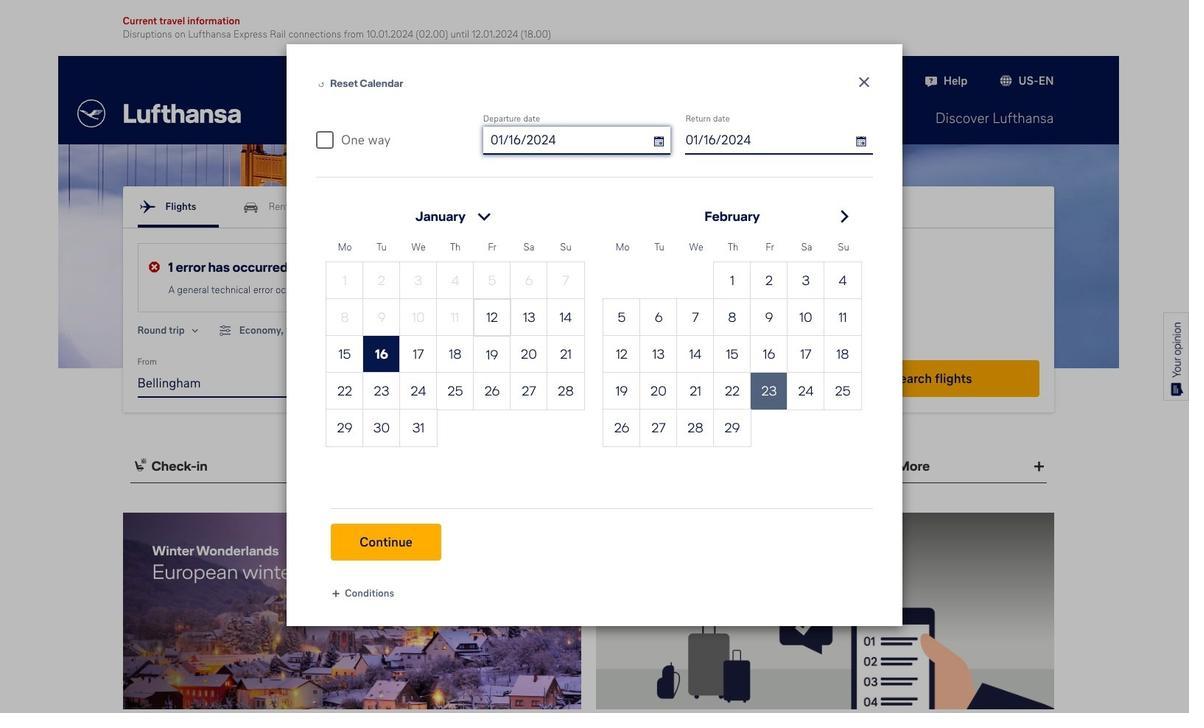 Task type: locate. For each thing, give the bounding box(es) containing it.
1 horizontal spatial tab
[[829, 450, 1047, 484]]

1 tab from the left
[[130, 450, 348, 484]]

move forward to switch to the next month. image
[[834, 206, 856, 228]]

tab list
[[137, 187, 1040, 228], [123, 450, 1055, 484]]

2 tab from the left
[[829, 450, 1047, 484]]

0 horizontal spatial tab
[[130, 450, 348, 484]]

1 vertical spatial left image
[[215, 321, 236, 341]]

dialog
[[287, 44, 1190, 627]]

svg image
[[923, 72, 941, 90]]

1 horizontal spatial left image
[[998, 72, 1016, 90]]

tab
[[130, 450, 348, 484], [829, 450, 1047, 484]]

Departure date text field
[[491, 127, 671, 153]]

0 horizontal spatial left image
[[215, 321, 236, 341]]

0 vertical spatial left image
[[998, 72, 1016, 90]]

left image
[[998, 72, 1016, 90], [215, 321, 236, 341]]

1 vertical spatial tab list
[[123, 450, 1055, 484]]

lufthansa logo, back to homepage image
[[77, 100, 241, 128]]

Departure - return text field
[[596, 370, 811, 397]]



Task type: describe. For each thing, give the bounding box(es) containing it.
left image
[[316, 79, 327, 90]]

Return date text field
[[686, 127, 859, 153]]

right image
[[473, 206, 496, 228]]

standalone image
[[351, 374, 368, 391]]

close image
[[856, 74, 874, 91]]

0 vertical spatial tab list
[[137, 187, 1040, 228]]

calendar application
[[310, 192, 1190, 487]]

open menu button
[[408, 206, 503, 228]]



Task type: vqa. For each thing, say whether or not it's contained in the screenshot.
2nd tab from the left
yes



